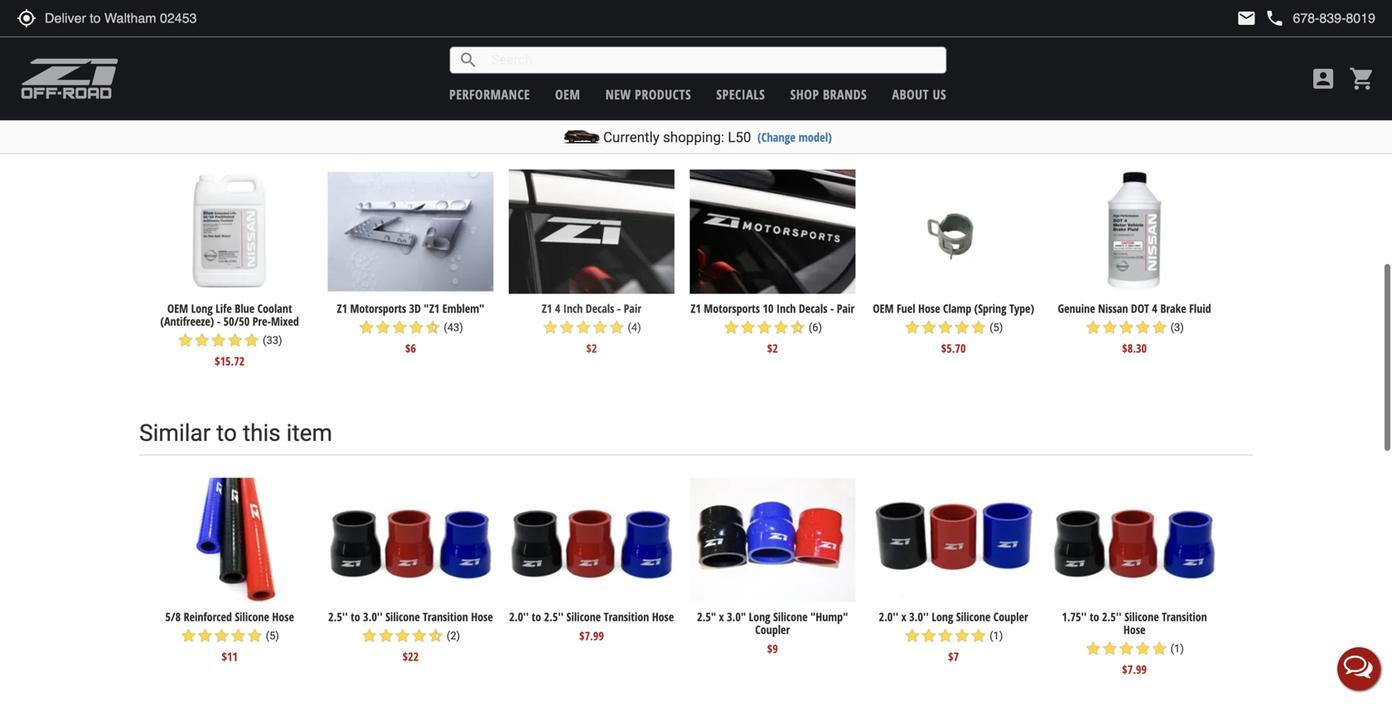 Task type: locate. For each thing, give the bounding box(es) containing it.
star_half
[[425, 319, 441, 336], [790, 319, 806, 336], [428, 627, 444, 644]]

2 motorsports from the left
[[704, 301, 760, 316]]

0 vertical spatial item
[[429, 111, 475, 139]]

0 horizontal spatial coupler
[[755, 622, 790, 637]]

1 horizontal spatial oem
[[555, 85, 580, 103]]

fuel
[[897, 301, 916, 316]]

1 4 from the left
[[555, 301, 561, 316]]

1 horizontal spatial pair
[[837, 301, 855, 316]]

hose inside 2.0'' to 2.5'' silicone transition hose $7.99
[[652, 609, 674, 624]]

1 horizontal spatial motorsports
[[704, 301, 760, 316]]

inch inside z1 motorsports 10 inch decals - pair star star star star star_half (6) $2
[[777, 301, 796, 316]]

motorsports for star
[[704, 301, 760, 316]]

$15.72
[[561, 46, 591, 62], [215, 353, 245, 369]]

x right the "hump"
[[902, 609, 907, 624]]

brake
[[1161, 301, 1187, 316]]

0 horizontal spatial 2.0''
[[509, 609, 529, 624]]

1 horizontal spatial item
[[429, 111, 475, 139]]

x left 3.0"
[[719, 609, 724, 624]]

star_half inside 2.5'' to 3.0'' silicone transition hose star star star star star_half (2) $22
[[428, 627, 444, 644]]

0 horizontal spatial transition
[[423, 609, 468, 624]]

similar to this item
[[139, 420, 332, 447]]

1 vertical spatial $7.99
[[1122, 661, 1147, 677]]

1 horizontal spatial (33)
[[607, 27, 627, 39]]

(1)
[[990, 629, 1003, 642], [1171, 642, 1184, 655]]

3 silicone from the left
[[567, 609, 601, 624]]

0 horizontal spatial item
[[287, 420, 332, 447]]

0 horizontal spatial (5)
[[266, 629, 279, 642]]

pair left fuel
[[837, 301, 855, 316]]

2.5'' for star
[[1102, 609, 1122, 624]]

2.5'' inside 2.0'' to 2.5'' silicone transition hose $7.99
[[544, 609, 564, 624]]

...
[[644, 111, 662, 139]]

silicone
[[235, 609, 269, 624], [386, 609, 420, 624], [567, 609, 601, 624], [773, 609, 808, 624], [956, 609, 991, 624], [1125, 609, 1159, 624]]

0 horizontal spatial pair
[[624, 301, 642, 316]]

0 vertical spatial $15.72
[[561, 46, 591, 62]]

2.5'' for $7.99
[[544, 609, 564, 624]]

coolant
[[257, 301, 292, 316]]

x inside 2.5" x 3.0" long silicone "hump" coupler $9
[[719, 609, 724, 624]]

2.0'' for star
[[879, 609, 899, 624]]

0 vertical spatial (33)
[[607, 27, 627, 39]]

2 2.0'' from the left
[[879, 609, 899, 624]]

(5) inside 5/8 reinforced silicone hose star star star star star (5) $11
[[266, 629, 279, 642]]

long
[[191, 301, 213, 316], [749, 609, 771, 624], [932, 609, 954, 624]]

decals inside z1 motorsports 10 inch decals - pair star star star star star_half (6) $2
[[799, 301, 828, 316]]

(33) up new
[[607, 27, 627, 39]]

1 pair from the left
[[624, 301, 642, 316]]

1 transition from the left
[[423, 609, 468, 624]]

4
[[555, 301, 561, 316], [1152, 301, 1158, 316]]

2.0'' for $7.99
[[509, 609, 529, 624]]

3 z1 from the left
[[691, 301, 701, 316]]

silicone inside 5/8 reinforced silicone hose star star star star star (5) $11
[[235, 609, 269, 624]]

3 2.5'' from the left
[[1102, 609, 1122, 624]]

to inside 2.5'' to 3.0'' silicone transition hose star star star star star_half (2) $22
[[351, 609, 360, 624]]

2 inch from the left
[[777, 301, 796, 316]]

motorsports left the 3d
[[350, 301, 406, 316]]

shopping_cart
[[1349, 65, 1376, 92]]

star star star star star (5)
[[239, 25, 339, 41]]

1 inch from the left
[[563, 301, 583, 316]]

0 horizontal spatial $7.99
[[579, 628, 604, 643]]

2.0'' inside 2.0'' to 2.5'' silicone transition hose $7.99
[[509, 609, 529, 624]]

coupler
[[994, 609, 1028, 624], [755, 622, 790, 637]]

0 horizontal spatial x
[[719, 609, 724, 624]]

4 inside z1 4 inch decals - pair star star star star star (4) $2
[[555, 301, 561, 316]]

0 horizontal spatial motorsports
[[350, 301, 406, 316]]

$15.72 down '50/50'
[[215, 353, 245, 369]]

oem left life
[[167, 301, 188, 316]]

1 horizontal spatial $15.72
[[561, 46, 591, 62]]

3.0'' inside 2.5'' to 3.0'' silicone transition hose star star star star star_half (2) $22
[[363, 609, 383, 624]]

phone link
[[1265, 8, 1376, 28]]

motorsports inside z1 motorsports 3d "z1 emblem" star star star star star_half (43) $6
[[350, 301, 406, 316]]

1 horizontal spatial $7.99
[[1122, 661, 1147, 677]]

1 2.0'' from the left
[[509, 609, 529, 624]]

1 horizontal spatial z1
[[542, 301, 552, 316]]

4 silicone from the left
[[773, 609, 808, 624]]

fluid
[[1190, 301, 1211, 316]]

2 decals from the left
[[799, 301, 828, 316]]

silicone inside 2.0'' x 3.0'' long silicone coupler star star star star star (1) $7
[[956, 609, 991, 624]]

star
[[239, 25, 256, 41], [256, 25, 273, 41], [273, 25, 289, 41], [289, 25, 306, 41], [306, 25, 322, 41], [522, 25, 538, 41], [538, 25, 555, 41], [555, 25, 571, 41], [571, 25, 588, 41], [588, 25, 605, 41], [358, 319, 375, 336], [375, 319, 391, 336], [391, 319, 408, 336], [408, 319, 425, 336], [542, 319, 559, 336], [559, 319, 575, 336], [575, 319, 592, 336], [592, 319, 609, 336], [609, 319, 625, 336], [723, 319, 740, 336], [740, 319, 756, 336], [756, 319, 773, 336], [773, 319, 790, 336], [904, 319, 921, 336], [921, 319, 937, 336], [937, 319, 954, 336], [954, 319, 971, 336], [971, 319, 987, 336], [1085, 319, 1102, 336], [1102, 319, 1118, 336], [1118, 319, 1135, 336], [1135, 319, 1152, 336], [1152, 319, 1168, 336], [177, 332, 194, 348], [194, 332, 210, 348], [210, 332, 227, 348], [227, 332, 244, 348], [244, 332, 260, 348], [180, 627, 197, 644], [197, 627, 213, 644], [213, 627, 230, 644], [230, 627, 247, 644], [247, 627, 263, 644], [361, 627, 378, 644], [378, 627, 394, 644], [394, 627, 411, 644], [411, 627, 428, 644], [904, 627, 921, 644], [921, 627, 937, 644], [937, 627, 954, 644], [954, 627, 971, 644], [971, 627, 987, 644], [1085, 640, 1102, 657], [1102, 640, 1118, 657], [1118, 640, 1135, 657], [1135, 640, 1152, 657], [1152, 640, 1168, 657]]

transition inside 2.5'' to 3.0'' silicone transition hose star star star star star_half (2) $22
[[423, 609, 468, 624]]

transition for star_half
[[423, 609, 468, 624]]

2 horizontal spatial oem
[[873, 301, 894, 316]]

(33) inside the star star star star star (33) $15.72
[[607, 27, 627, 39]]

star_half left "(2)" at the bottom
[[428, 627, 444, 644]]

products
[[635, 85, 691, 103]]

2.0'' x 3.0'' long silicone coupler star star star star star (1) $7
[[879, 609, 1028, 664]]

1 vertical spatial $15.72
[[215, 353, 245, 369]]

0 horizontal spatial $15.72
[[215, 353, 245, 369]]

specials
[[717, 85, 765, 103]]

oem inside oem fuel hose clamp (spring type) star star star star star (5) $5.70
[[873, 301, 894, 316]]

0 horizontal spatial -
[[217, 313, 221, 329]]

2.5''
[[328, 609, 348, 624], [544, 609, 564, 624], [1102, 609, 1122, 624]]

x
[[719, 609, 724, 624], [902, 609, 907, 624]]

2 horizontal spatial transition
[[1162, 609, 1207, 624]]

0 horizontal spatial z1
[[337, 301, 347, 316]]

motorsports
[[350, 301, 406, 316], [704, 301, 760, 316]]

silicone inside 1.75'' to 2.5'' silicone transition hose star star star star star (1) $7.99
[[1125, 609, 1159, 624]]

shopping_cart link
[[1345, 65, 1376, 92]]

1 horizontal spatial 2.5''
[[544, 609, 564, 624]]

oem inside oem long life blue coolant (antifreeze) - 50/50 pre-mixed star star star star star (33) $15.72
[[167, 301, 188, 316]]

to for 2.0''
[[532, 609, 541, 624]]

oem left fuel
[[873, 301, 894, 316]]

1 horizontal spatial -
[[617, 301, 621, 316]]

1 z1 from the left
[[337, 301, 347, 316]]

long up $7
[[932, 609, 954, 624]]

to inside 2.0'' to 2.5'' silicone transition hose $7.99
[[532, 609, 541, 624]]

1 horizontal spatial 4
[[1152, 301, 1158, 316]]

1 horizontal spatial 3.0''
[[909, 609, 929, 624]]

1 $2 from the left
[[586, 340, 597, 356]]

z1 inside z1 motorsports 10 inch decals - pair star star star star star_half (6) $2
[[691, 301, 701, 316]]

6 silicone from the left
[[1125, 609, 1159, 624]]

my_location
[[17, 8, 36, 28]]

1.75''
[[1062, 609, 1087, 624]]

transition
[[423, 609, 468, 624], [604, 609, 649, 624], [1162, 609, 1207, 624]]

2.5'' inside 1.75'' to 2.5'' silicone transition hose star star star star star (1) $7.99
[[1102, 609, 1122, 624]]

(33)
[[607, 27, 627, 39], [263, 334, 282, 346]]

1 horizontal spatial coupler
[[994, 609, 1028, 624]]

to for similar
[[216, 420, 237, 447]]

star_half inside z1 motorsports 3d "z1 emblem" star star star star star_half (43) $6
[[425, 319, 441, 336]]

new
[[606, 85, 631, 103]]

star_half down "z1
[[425, 319, 441, 336]]

1 horizontal spatial x
[[902, 609, 907, 624]]

0 vertical spatial this
[[385, 111, 423, 139]]

(6)
[[809, 321, 822, 334]]

2 horizontal spatial -
[[830, 301, 834, 316]]

3.0''
[[363, 609, 383, 624], [909, 609, 929, 624]]

z1 inside z1 4 inch decals - pair star star star star star (4) $2
[[542, 301, 552, 316]]

silicone inside 2.0'' to 2.5'' silicone transition hose $7.99
[[567, 609, 601, 624]]

$2
[[586, 340, 597, 356], [767, 340, 778, 356]]

(43)
[[444, 321, 463, 334]]

$15.72 inside the star star star star star (33) $15.72
[[561, 46, 591, 62]]

customers
[[139, 111, 252, 139]]

1 horizontal spatial transition
[[604, 609, 649, 624]]

hose inside 2.5'' to 3.0'' silicone transition hose star star star star star_half (2) $22
[[471, 609, 493, 624]]

5/8 reinforced silicone hose star star star star star (5) $11
[[165, 609, 294, 664]]

1 x from the left
[[719, 609, 724, 624]]

2 horizontal spatial 2.5''
[[1102, 609, 1122, 624]]

2 horizontal spatial z1
[[691, 301, 701, 316]]

coupler left 1.75''
[[994, 609, 1028, 624]]

2 vertical spatial (5)
[[266, 629, 279, 642]]

(33) down the pre-
[[263, 334, 282, 346]]

0 horizontal spatial (1)
[[990, 629, 1003, 642]]

1 vertical spatial (5)
[[990, 321, 1003, 334]]

3.0"
[[727, 609, 746, 624]]

2 horizontal spatial long
[[932, 609, 954, 624]]

2 3.0'' from the left
[[909, 609, 929, 624]]

2 4 from the left
[[1152, 301, 1158, 316]]

coupler up $9
[[755, 622, 790, 637]]

this
[[385, 111, 423, 139], [243, 420, 281, 447]]

0 horizontal spatial (33)
[[263, 334, 282, 346]]

0 horizontal spatial long
[[191, 301, 213, 316]]

1 vertical spatial this
[[243, 420, 281, 447]]

hose inside oem fuel hose clamp (spring type) star star star star star (5) $5.70
[[918, 301, 940, 316]]

(4)
[[628, 321, 641, 334]]

(1) inside 2.0'' x 3.0'' long silicone coupler star star star star star (1) $7
[[990, 629, 1003, 642]]

1 2.5'' from the left
[[328, 609, 348, 624]]

0 horizontal spatial decals
[[586, 301, 614, 316]]

$15.72 up oem 'link'
[[561, 46, 591, 62]]

long inside oem long life blue coolant (antifreeze) - 50/50 pre-mixed star star star star star (33) $15.72
[[191, 301, 213, 316]]

0 horizontal spatial 2.5''
[[328, 609, 348, 624]]

z1 4 inch decals - pair star star star star star (4) $2
[[542, 301, 642, 356]]

3.0'' for star
[[909, 609, 929, 624]]

coupler inside 2.5" x 3.0" long silicone "hump" coupler $9
[[755, 622, 790, 637]]

3.0'' inside 2.0'' x 3.0'' long silicone coupler star star star star star (1) $7
[[909, 609, 929, 624]]

-
[[617, 301, 621, 316], [830, 301, 834, 316], [217, 313, 221, 329]]

0 vertical spatial (5)
[[325, 27, 339, 39]]

(1) inside 1.75'' to 2.5'' silicone transition hose star star star star star (1) $7.99
[[1171, 642, 1184, 655]]

1 3.0'' from the left
[[363, 609, 383, 624]]

0 horizontal spatial 3.0''
[[363, 609, 383, 624]]

pair up (4)
[[624, 301, 642, 316]]

2 horizontal spatial (5)
[[990, 321, 1003, 334]]

oem up purchased
[[555, 85, 580, 103]]

long right 3.0"
[[749, 609, 771, 624]]

account_box link
[[1306, 65, 1341, 92]]

x inside 2.0'' x 3.0'' long silicone coupler star star star star star (1) $7
[[902, 609, 907, 624]]

1 horizontal spatial (1)
[[1171, 642, 1184, 655]]

about us link
[[892, 85, 947, 103]]

decals
[[586, 301, 614, 316], [799, 301, 828, 316]]

(1) for 1.75'' to 2.5'' silicone transition hose star star star star star (1) $7.99
[[1171, 642, 1184, 655]]

pair inside z1 4 inch decals - pair star star star star star (4) $2
[[624, 301, 642, 316]]

"z1
[[424, 301, 440, 316]]

2 silicone from the left
[[386, 609, 420, 624]]

2 $2 from the left
[[767, 340, 778, 356]]

long left life
[[191, 301, 213, 316]]

2 2.5'' from the left
[[544, 609, 564, 624]]

1 horizontal spatial long
[[749, 609, 771, 624]]

oem link
[[555, 85, 580, 103]]

2.0'' inside 2.0'' x 3.0'' long silicone coupler star star star star star (1) $7
[[879, 609, 899, 624]]

inch inside z1 4 inch decals - pair star star star star star (4) $2
[[563, 301, 583, 316]]

$5.70
[[941, 340, 966, 356]]

0 vertical spatial $7.99
[[579, 628, 604, 643]]

0 horizontal spatial 4
[[555, 301, 561, 316]]

1 horizontal spatial decals
[[799, 301, 828, 316]]

3 transition from the left
[[1162, 609, 1207, 624]]

star_half left (6) on the top right of the page
[[790, 319, 806, 336]]

50/50
[[224, 313, 250, 329]]

1.75'' to 2.5'' silicone transition hose star star star star star (1) $7.99
[[1062, 609, 1207, 677]]

0 horizontal spatial $2
[[586, 340, 597, 356]]

motorsports left 10
[[704, 301, 760, 316]]

1 decals from the left
[[586, 301, 614, 316]]

0 horizontal spatial inch
[[563, 301, 583, 316]]

1 silicone from the left
[[235, 609, 269, 624]]

mail link
[[1237, 8, 1257, 28]]

hose inside 1.75'' to 2.5'' silicone transition hose star star star star star (1) $7.99
[[1124, 622, 1146, 637]]

to for 2.5''
[[351, 609, 360, 624]]

2 transition from the left
[[604, 609, 649, 624]]

specials link
[[717, 85, 765, 103]]

purchased
[[530, 111, 638, 139]]

pair
[[624, 301, 642, 316], [837, 301, 855, 316]]

1 horizontal spatial inch
[[777, 301, 796, 316]]

z1 for $6
[[337, 301, 347, 316]]

transition inside 2.0'' to 2.5'' silicone transition hose $7.99
[[604, 609, 649, 624]]

z1 inside z1 motorsports 3d "z1 emblem" star star star star star_half (43) $6
[[337, 301, 347, 316]]

to inside 1.75'' to 2.5'' silicone transition hose star star star star star (1) $7.99
[[1090, 609, 1099, 624]]

motorsports inside z1 motorsports 10 inch decals - pair star star star star star_half (6) $2
[[704, 301, 760, 316]]

2.5'' inside 2.5'' to 3.0'' silicone transition hose star star star star star_half (2) $22
[[328, 609, 348, 624]]

1 horizontal spatial 2.0''
[[879, 609, 899, 624]]

$7
[[948, 648, 959, 664]]

5 silicone from the left
[[956, 609, 991, 624]]

1 vertical spatial (33)
[[263, 334, 282, 346]]

1 motorsports from the left
[[350, 301, 406, 316]]

item
[[429, 111, 475, 139], [287, 420, 332, 447]]

oem for oem fuel hose clamp (spring type) star star star star star (5) $5.70
[[873, 301, 894, 316]]

1 horizontal spatial $2
[[767, 340, 778, 356]]

2.0''
[[509, 609, 529, 624], [879, 609, 899, 624]]

2 z1 from the left
[[542, 301, 552, 316]]

0 horizontal spatial oem
[[167, 301, 188, 316]]

1 horizontal spatial (5)
[[325, 27, 339, 39]]

2 x from the left
[[902, 609, 907, 624]]

- inside oem long life blue coolant (antifreeze) - 50/50 pre-mixed star star star star star (33) $15.72
[[217, 313, 221, 329]]

2.5"
[[697, 609, 716, 624]]

us
[[933, 85, 947, 103]]

2 pair from the left
[[837, 301, 855, 316]]

long inside 2.0'' x 3.0'' long silicone coupler star star star star star (1) $7
[[932, 609, 954, 624]]

long inside 2.5" x 3.0" long silicone "hump" coupler $9
[[749, 609, 771, 624]]

transition inside 1.75'' to 2.5'' silicone transition hose star star star star star (1) $7.99
[[1162, 609, 1207, 624]]

x for coupler
[[719, 609, 724, 624]]



Task type: describe. For each thing, give the bounding box(es) containing it.
dot
[[1131, 301, 1150, 316]]

emblem"
[[442, 301, 484, 316]]

hose for 2.5'' to 3.0'' silicone transition hose star star star star star_half (2) $22
[[471, 609, 493, 624]]

z1 motorsports 10 inch decals - pair star star star star star_half (6) $2
[[691, 301, 855, 356]]

star_half inside z1 motorsports 10 inch decals - pair star star star star star_half (6) $2
[[790, 319, 806, 336]]

$9
[[767, 640, 778, 656]]

clamp
[[943, 301, 972, 316]]

model)
[[799, 129, 832, 145]]

account_box
[[1310, 65, 1337, 92]]

shop
[[790, 85, 819, 103]]

long for star
[[932, 609, 954, 624]]

(change model) link
[[758, 129, 832, 145]]

- inside z1 motorsports 10 inch decals - pair star star star star star_half (6) $2
[[830, 301, 834, 316]]

0 horizontal spatial this
[[243, 420, 281, 447]]

(change
[[758, 129, 796, 145]]

4 inside genuine nissan dot 4 brake fluid star star star star star (3) $8.30
[[1152, 301, 1158, 316]]

life
[[216, 301, 232, 316]]

2.0'' to 2.5'' silicone transition hose $7.99
[[509, 609, 674, 643]]

z1 for star_half
[[691, 301, 701, 316]]

shopping:
[[663, 129, 725, 145]]

1 vertical spatial item
[[287, 420, 332, 447]]

coupler inside 2.0'' x 3.0'' long silicone coupler star star star star star (1) $7
[[994, 609, 1028, 624]]

performance
[[449, 85, 530, 103]]

oem long life blue coolant (antifreeze) - 50/50 pre-mixed star star star star star (33) $15.72
[[160, 301, 299, 369]]

mixed
[[271, 313, 299, 329]]

who
[[258, 111, 301, 139]]

(2)
[[447, 629, 460, 642]]

new products link
[[606, 85, 691, 103]]

(spring
[[974, 301, 1007, 316]]

(antifreeze)
[[160, 313, 214, 329]]

long for coupler
[[749, 609, 771, 624]]

similar
[[139, 420, 211, 447]]

oem fuel hose clamp (spring type) star star star star star (5) $5.70
[[873, 301, 1034, 356]]

transition for star
[[1162, 609, 1207, 624]]

"hump"
[[811, 609, 848, 624]]

mail
[[1237, 8, 1257, 28]]

genuine nissan dot 4 brake fluid star star star star star (3) $8.30
[[1058, 301, 1211, 356]]

type)
[[1010, 301, 1034, 316]]

$2 inside z1 4 inch decals - pair star star star star star (4) $2
[[586, 340, 597, 356]]

genuine
[[1058, 301, 1096, 316]]

currently shopping: l50 (change model)
[[603, 129, 832, 145]]

oem for oem
[[555, 85, 580, 103]]

x for star
[[902, 609, 907, 624]]

to for 1.75''
[[1090, 609, 1099, 624]]

z1 motorsports 3d "z1 emblem" star star star star star_half (43) $6
[[337, 301, 484, 356]]

currently
[[603, 129, 660, 145]]

silicone inside 2.5" x 3.0" long silicone "hump" coupler $9
[[773, 609, 808, 624]]

brands
[[823, 85, 867, 103]]

2.5'' to 3.0'' silicone transition hose star star star star star_half (2) $22
[[328, 609, 493, 664]]

hose for 2.0'' to 2.5'' silicone transition hose $7.99
[[652, 609, 674, 624]]

3d
[[409, 301, 421, 316]]

blue
[[235, 301, 255, 316]]

bought
[[307, 111, 380, 139]]

silicone inside 2.5'' to 3.0'' silicone transition hose star star star star star_half (2) $22
[[386, 609, 420, 624]]

oem for oem long life blue coolant (antifreeze) - 50/50 pre-mixed star star star star star (33) $15.72
[[167, 301, 188, 316]]

- inside z1 4 inch decals - pair star star star star star (4) $2
[[617, 301, 621, 316]]

2.5" x 3.0" long silicone "hump" coupler $9
[[697, 609, 848, 656]]

new products
[[606, 85, 691, 103]]

(33) inside oem long life blue coolant (antifreeze) - 50/50 pre-mixed star star star star star (33) $15.72
[[263, 334, 282, 346]]

mail phone
[[1237, 8, 1285, 28]]

performance link
[[449, 85, 530, 103]]

hose inside 5/8 reinforced silicone hose star star star star star (5) $11
[[272, 609, 294, 624]]

motorsports for star_half
[[350, 301, 406, 316]]

z1 for (4)
[[542, 301, 552, 316]]

$6
[[405, 340, 416, 356]]

$2 inside z1 motorsports 10 inch decals - pair star star star star star_half (6) $2
[[767, 340, 778, 356]]

about us
[[892, 85, 947, 103]]

$7.99 inside 2.0'' to 2.5'' silicone transition hose $7.99
[[579, 628, 604, 643]]

10
[[763, 301, 774, 316]]

reinforced
[[184, 609, 232, 624]]

nissan
[[1098, 301, 1128, 316]]

Search search field
[[478, 47, 946, 73]]

shop brands link
[[790, 85, 867, 103]]

pre-
[[253, 313, 271, 329]]

$7.99 inside 1.75'' to 2.5'' silicone transition hose star star star star star (1) $7.99
[[1122, 661, 1147, 677]]

1 horizontal spatial this
[[385, 111, 423, 139]]

3.0'' for star_half
[[363, 609, 383, 624]]

$11
[[222, 648, 238, 664]]

hose for 1.75'' to 2.5'' silicone transition hose star star star star star (1) $7.99
[[1124, 622, 1146, 637]]

(3)
[[1171, 321, 1184, 334]]

about
[[892, 85, 929, 103]]

$15.72 inside oem long life blue coolant (antifreeze) - 50/50 pre-mixed star star star star star (33) $15.72
[[215, 353, 245, 369]]

(5) inside oem fuel hose clamp (spring type) star star star star star (5) $5.70
[[990, 321, 1003, 334]]

(1) for 2.0'' x 3.0'' long silicone coupler star star star star star (1) $7
[[990, 629, 1003, 642]]

(5) inside star star star star star (5)
[[325, 27, 339, 39]]

5/8
[[165, 609, 181, 624]]

decals inside z1 4 inch decals - pair star star star star star (4) $2
[[586, 301, 614, 316]]

$22
[[403, 648, 419, 664]]

l50
[[728, 129, 751, 145]]

shop brands
[[790, 85, 867, 103]]

also
[[481, 111, 524, 139]]

star star star star star (33) $15.72
[[522, 25, 627, 62]]

search
[[459, 50, 478, 70]]

pair inside z1 motorsports 10 inch decals - pair star star star star star_half (6) $2
[[837, 301, 855, 316]]

customers who bought this item also purchased ...
[[139, 111, 662, 139]]

phone
[[1265, 8, 1285, 28]]

$8.30
[[1122, 340, 1147, 356]]

z1 motorsports logo image
[[21, 58, 119, 99]]



Task type: vqa. For each thing, say whether or not it's contained in the screenshot.


